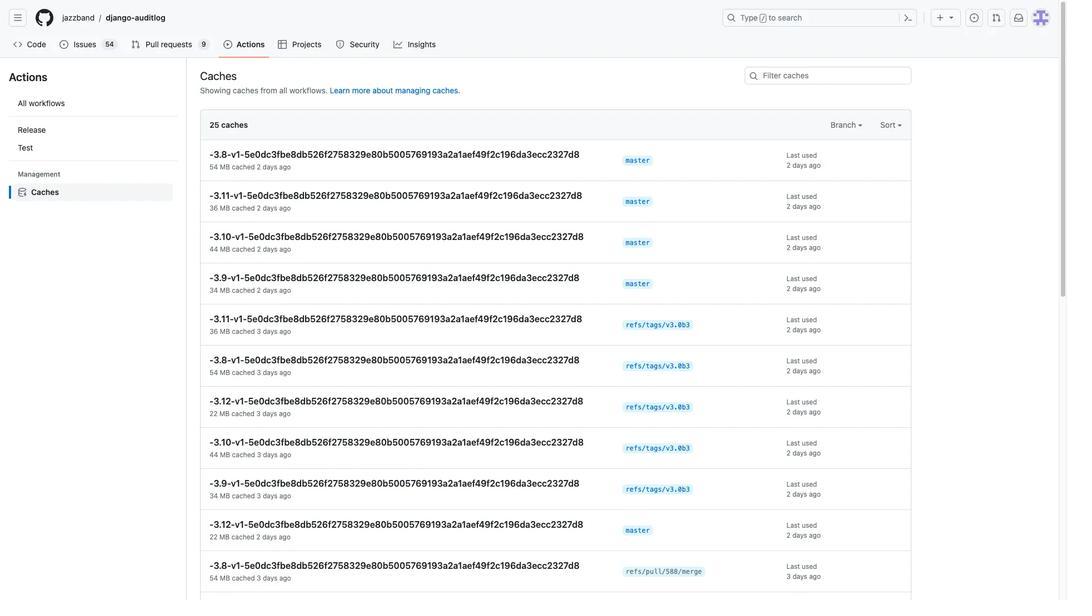 Task type: describe. For each thing, give the bounding box(es) containing it.
54 inside -3.8-v1-5e0dc3fbe8db526f2758329e80b5005769193a2a1aef49f2c196da3ecc2327d8 54 mb cached 2 days ago
[[210, 163, 218, 171]]

36 for -3.11-v1-5e0dc3fbe8db526f2758329e80b5005769193a2a1aef49f2c196da3ecc2327d8 36 mb cached 3 days ago
[[210, 328, 218, 336]]

- inside "-3.11-v1-5e0dc3fbe8db526f2758329e80b5005769193a2a1aef49f2c196da3ecc2327d8 36 mb cached 2 days ago"
[[210, 191, 214, 201]]

5e0dc3fbe8db526f2758329e80b5005769193a2a1aef49f2c196da3ecc2327d8 inside -3.10-v1-5e0dc3fbe8db526f2758329e80b5005769193a2a1aef49f2c196da3ecc2327d8 44 mb cached 2 days ago
[[249, 232, 584, 242]]

cached inside -3.11-v1-5e0dc3fbe8db526f2758329e80b5005769193a2a1aef49f2c196da3ecc2327d8 36 mb cached 3 days ago
[[232, 328, 255, 336]]

code link
[[9, 36, 51, 53]]

7 last from the top
[[787, 398, 800, 407]]

master for -3.9-v1-5e0dc3fbe8db526f2758329e80b5005769193a2a1aef49f2c196da3ecc2327d8
[[626, 280, 650, 288]]

insights link
[[389, 36, 441, 53]]

mb inside "-3.10-v1-5e0dc3fbe8db526f2758329e80b5005769193a2a1aef49f2c196da3ecc2327d8 44 mb cached 3 days ago"
[[220, 451, 230, 459]]

mb inside -3.8-v1-5e0dc3fbe8db526f2758329e80b5005769193a2a1aef49f2c196da3ecc2327d8 54 mb cached 2 days ago
[[220, 163, 230, 171]]

8 last from the top
[[787, 439, 800, 448]]

25 caches
[[210, 120, 248, 130]]

release
[[18, 125, 46, 135]]

v1- inside -3.9-v1-5e0dc3fbe8db526f2758329e80b5005769193a2a1aef49f2c196da3ecc2327d8 34 mb cached 2 days ago
[[231, 273, 244, 283]]

requests
[[161, 39, 192, 49]]

notifications image
[[1015, 13, 1024, 22]]

security link
[[331, 36, 385, 53]]

last used 2 days ago for -3.8-v1-5e0dc3fbe8db526f2758329e80b5005769193a2a1aef49f2c196da3ecc2327d8 54 mb cached 3 days ago
[[787, 357, 821, 375]]

refs/tags/v3.0b3 link for -3.12-v1-5e0dc3fbe8db526f2758329e80b5005769193a2a1aef49f2c196da3ecc2327d8
[[623, 403, 694, 413]]

type
[[741, 13, 758, 22]]

code image
[[13, 40, 22, 49]]

34 for -3.9-v1-5e0dc3fbe8db526f2758329e80b5005769193a2a1aef49f2c196da3ecc2327d8 34 mb cached 2 days ago
[[210, 286, 218, 295]]

2 inside -3.12-v1-5e0dc3fbe8db526f2758329e80b5005769193a2a1aef49f2c196da3ecc2327d8 22 mb cached 2 days ago
[[257, 533, 261, 542]]

days inside -3.10-v1-5e0dc3fbe8db526f2758329e80b5005769193a2a1aef49f2c196da3ecc2327d8 44 mb cached 2 days ago
[[263, 245, 278, 254]]

master link for -3.9-v1-5e0dc3fbe8db526f2758329e80b5005769193a2a1aef49f2c196da3ecc2327d8
[[623, 279, 654, 289]]

last used 2 days ago for -3.9-v1-5e0dc3fbe8db526f2758329e80b5005769193a2a1aef49f2c196da3ecc2327d8 34 mb cached 3 days ago
[[787, 480, 821, 499]]

22 for -3.12-v1-5e0dc3fbe8db526f2758329e80b5005769193a2a1aef49f2c196da3ecc2327d8 22 mb cached 3 days ago
[[210, 410, 218, 418]]

10 used from the top
[[802, 522, 818, 530]]

5 used from the top
[[802, 316, 818, 324]]

last used 2 days ago for -3.12-v1-5e0dc3fbe8db526f2758329e80b5005769193a2a1aef49f2c196da3ecc2327d8 22 mb cached 3 days ago
[[787, 398, 821, 417]]

/ for type
[[762, 14, 766, 22]]

5e0dc3fbe8db526f2758329e80b5005769193a2a1aef49f2c196da3ecc2327d8 down -3.11-v1-5e0dc3fbe8db526f2758329e80b5005769193a2a1aef49f2c196da3ecc2327d8 36 mb cached 3 days ago
[[244, 355, 580, 365]]

refs/tags/v3.0b3 link for -3.9-v1-5e0dc3fbe8db526f2758329e80b5005769193a2a1aef49f2c196da3ecc2327d8
[[623, 485, 694, 495]]

- inside -3.8-v1-5e0dc3fbe8db526f2758329e80b5005769193a2a1aef49f2c196da3ecc2327d8 54 mb cached 2 days ago
[[210, 150, 214, 160]]

days inside -3.12-v1-5e0dc3fbe8db526f2758329e80b5005769193a2a1aef49f2c196da3ecc2327d8 22 mb cached 2 days ago
[[262, 533, 277, 542]]

mb inside -3.9-v1-5e0dc3fbe8db526f2758329e80b5005769193a2a1aef49f2c196da3ecc2327d8 34 mb cached 2 days ago
[[220, 286, 230, 295]]

pull requests
[[146, 39, 192, 49]]

refs/tags/v3.0b3 for -3.12-v1-5e0dc3fbe8db526f2758329e80b5005769193a2a1aef49f2c196da3ecc2327d8
[[626, 404, 690, 412]]

5 last from the top
[[787, 316, 800, 324]]

days inside "-3.10-v1-5e0dc3fbe8db526f2758329e80b5005769193a2a1aef49f2c196da3ecc2327d8 44 mb cached 3 days ago"
[[263, 451, 278, 459]]

6 used from the top
[[802, 357, 818, 365]]

last used 3 days ago
[[787, 563, 821, 581]]

11 - from the top
[[210, 561, 214, 571]]

3.10- for -3.10-v1-5e0dc3fbe8db526f2758329e80b5005769193a2a1aef49f2c196da3ecc2327d8 44 mb cached 3 days ago
[[214, 438, 235, 448]]

sort button
[[881, 119, 903, 131]]

projects
[[292, 39, 322, 49]]

0 vertical spatial git pull request image
[[993, 13, 1002, 22]]

search image
[[750, 72, 759, 81]]

3 3.8- from the top
[[214, 561, 231, 571]]

34 for -3.9-v1-5e0dc3fbe8db526f2758329e80b5005769193a2a1aef49f2c196da3ecc2327d8 34 mb cached 3 days ago
[[210, 492, 218, 500]]

master for -3.10-v1-5e0dc3fbe8db526f2758329e80b5005769193a2a1aef49f2c196da3ecc2327d8
[[626, 239, 650, 247]]

- inside -3.10-v1-5e0dc3fbe8db526f2758329e80b5005769193a2a1aef49f2c196da3ecc2327d8 44 mb cached 2 days ago
[[210, 232, 214, 242]]

1 used from the top
[[802, 151, 818, 160]]

36 for -3.11-v1-5e0dc3fbe8db526f2758329e80b5005769193a2a1aef49f2c196da3ecc2327d8 36 mb cached 2 days ago
[[210, 204, 218, 212]]

v1- inside "-3.11-v1-5e0dc3fbe8db526f2758329e80b5005769193a2a1aef49f2c196da3ecc2327d8 36 mb cached 2 days ago"
[[234, 191, 247, 201]]

django-auditlog link
[[101, 9, 170, 27]]

jazzband link
[[58, 9, 99, 27]]

- inside -3.12-v1-5e0dc3fbe8db526f2758329e80b5005769193a2a1aef49f2c196da3ecc2327d8 22 mb cached 3 days ago
[[210, 397, 214, 407]]

play image
[[223, 40, 232, 49]]

master for -3.11-v1-5e0dc3fbe8db526f2758329e80b5005769193a2a1aef49f2c196da3ecc2327d8
[[626, 198, 650, 206]]

ago inside -3.12-v1-5e0dc3fbe8db526f2758329e80b5005769193a2a1aef49f2c196da3ecc2327d8 22 mb cached 3 days ago
[[279, 410, 291, 418]]

25
[[210, 120, 219, 130]]

list containing all workflows
[[9, 90, 177, 206]]

search
[[778, 13, 803, 22]]

v1- inside -3.9-v1-5e0dc3fbe8db526f2758329e80b5005769193a2a1aef49f2c196da3ecc2327d8 34 mb cached 3 days ago
[[231, 479, 244, 489]]

master for -3.12-v1-5e0dc3fbe8db526f2758329e80b5005769193a2a1aef49f2c196da3ecc2327d8
[[626, 527, 650, 535]]

master link for -3.10-v1-5e0dc3fbe8db526f2758329e80b5005769193a2a1aef49f2c196da3ecc2327d8
[[623, 238, 654, 248]]

10 last from the top
[[787, 522, 800, 530]]

cached inside -3.9-v1-5e0dc3fbe8db526f2758329e80b5005769193a2a1aef49f2c196da3ecc2327d8 34 mb cached 3 days ago
[[232, 492, 255, 500]]

6 - from the top
[[210, 355, 214, 365]]

- inside -3.12-v1-5e0dc3fbe8db526f2758329e80b5005769193a2a1aef49f2c196da3ecc2327d8 22 mb cached 2 days ago
[[210, 520, 214, 530]]

Filter caches search field
[[745, 67, 912, 85]]

2 inside -3.8-v1-5e0dc3fbe8db526f2758329e80b5005769193a2a1aef49f2c196da3ecc2327d8 54 mb cached 2 days ago
[[257, 163, 261, 171]]

master for -3.8-v1-5e0dc3fbe8db526f2758329e80b5005769193a2a1aef49f2c196da3ecc2327d8
[[626, 157, 650, 165]]

3 used from the top
[[802, 234, 818, 242]]

auditlog
[[135, 13, 166, 22]]

mb inside "-3.11-v1-5e0dc3fbe8db526f2758329e80b5005769193a2a1aef49f2c196da3ecc2327d8 36 mb cached 2 days ago"
[[220, 204, 230, 212]]

branch
[[831, 120, 859, 130]]

command palette image
[[904, 13, 913, 22]]

9 last from the top
[[787, 480, 800, 489]]

3.11- for -3.11-v1-5e0dc3fbe8db526f2758329e80b5005769193a2a1aef49f2c196da3ecc2327d8 36 mb cached 2 days ago
[[214, 191, 234, 201]]

issue opened image for the git pull request icon to the top
[[970, 13, 979, 22]]

refs/tags/v3.0b3 link for -3.11-v1-5e0dc3fbe8db526f2758329e80b5005769193a2a1aef49f2c196da3ecc2327d8
[[623, 320, 694, 330]]

ago inside "-3.11-v1-5e0dc3fbe8db526f2758329e80b5005769193a2a1aef49f2c196da3ecc2327d8 36 mb cached 2 days ago"
[[279, 204, 291, 212]]

refs/tags/v3.0b3 link for -3.10-v1-5e0dc3fbe8db526f2758329e80b5005769193a2a1aef49f2c196da3ecc2327d8
[[623, 444, 694, 454]]

-3.10-v1-5e0dc3fbe8db526f2758329e80b5005769193a2a1aef49f2c196da3ecc2327d8 44 mb cached 3 days ago
[[210, 438, 584, 459]]

3.11- for -3.11-v1-5e0dc3fbe8db526f2758329e80b5005769193a2a1aef49f2c196da3ecc2327d8 36 mb cached 3 days ago
[[214, 314, 234, 324]]

last used 2 days ago for -3.8-v1-5e0dc3fbe8db526f2758329e80b5005769193a2a1aef49f2c196da3ecc2327d8 54 mb cached 2 days ago
[[787, 151, 821, 170]]

last used 2 days ago for -3.10-v1-5e0dc3fbe8db526f2758329e80b5005769193a2a1aef49f2c196da3ecc2327d8 44 mb cached 3 days ago
[[787, 439, 821, 458]]

last inside last used 3 days ago
[[787, 563, 800, 571]]

refs/pull/588/merge
[[626, 568, 702, 576]]

2 inside -3.10-v1-5e0dc3fbe8db526f2758329e80b5005769193a2a1aef49f2c196da3ecc2327d8 44 mb cached 2 days ago
[[257, 245, 261, 254]]

more
[[352, 86, 371, 95]]

filter workflows element
[[13, 121, 173, 157]]

-3.12-v1-5e0dc3fbe8db526f2758329e80b5005769193a2a1aef49f2c196da3ecc2327d8 22 mb cached 2 days ago
[[210, 520, 584, 542]]

cached inside "-3.10-v1-5e0dc3fbe8db526f2758329e80b5005769193a2a1aef49f2c196da3ecc2327d8 44 mb cached 3 days ago"
[[232, 451, 255, 459]]

issues
[[74, 39, 96, 49]]

mb inside -3.12-v1-5e0dc3fbe8db526f2758329e80b5005769193a2a1aef49f2c196da3ecc2327d8 22 mb cached 3 days ago
[[220, 410, 230, 418]]

3 for refs/tags/v3.0b3 'link' associated with -3.8-v1-5e0dc3fbe8db526f2758329e80b5005769193a2a1aef49f2c196da3ecc2327d8
[[257, 369, 261, 377]]

v1- inside -3.12-v1-5e0dc3fbe8db526f2758329e80b5005769193a2a1aef49f2c196da3ecc2327d8 22 mb cached 2 days ago
[[235, 520, 248, 530]]

3 last from the top
[[787, 234, 800, 242]]

-3.8-v1-5e0dc3fbe8db526f2758329e80b5005769193a2a1aef49f2c196da3ecc2327d8 54 mb cached 3 days ago for 2
[[210, 355, 580, 377]]

/ for jazzband
[[99, 13, 101, 23]]

all workflows link
[[13, 95, 173, 112]]

showing caches from all workflows. learn more about managing caches.
[[200, 86, 461, 95]]

days inside -3.9-v1-5e0dc3fbe8db526f2758329e80b5005769193a2a1aef49f2c196da3ecc2327d8 34 mb cached 3 days ago
[[263, 492, 278, 500]]

days inside -3.8-v1-5e0dc3fbe8db526f2758329e80b5005769193a2a1aef49f2c196da3ecc2327d8 54 mb cached 2 days ago
[[263, 163, 277, 171]]

refs/tags/v3.0b3 for -3.8-v1-5e0dc3fbe8db526f2758329e80b5005769193a2a1aef49f2c196da3ecc2327d8
[[626, 363, 690, 370]]

- inside "-3.10-v1-5e0dc3fbe8db526f2758329e80b5005769193a2a1aef49f2c196da3ecc2327d8 44 mb cached 3 days ago"
[[210, 438, 214, 448]]

homepage image
[[36, 9, 53, 27]]

mb inside -3.9-v1-5e0dc3fbe8db526f2758329e80b5005769193a2a1aef49f2c196da3ecc2327d8 34 mb cached 3 days ago
[[220, 492, 230, 500]]

managing
[[395, 86, 431, 95]]

days inside -3.9-v1-5e0dc3fbe8db526f2758329e80b5005769193a2a1aef49f2c196da3ecc2327d8 34 mb cached 2 days ago
[[263, 286, 278, 295]]



Task type: locate. For each thing, give the bounding box(es) containing it.
1 refs/tags/v3.0b3 link from the top
[[623, 320, 694, 330]]

release link
[[13, 121, 173, 139]]

3.10- inside "-3.10-v1-5e0dc3fbe8db526f2758329e80b5005769193a2a1aef49f2c196da3ecc2327d8 44 mb cached 3 days ago"
[[214, 438, 235, 448]]

actions inside actions link
[[237, 39, 265, 49]]

refs/tags/v3.0b3 for -3.10-v1-5e0dc3fbe8db526f2758329e80b5005769193a2a1aef49f2c196da3ecc2327d8
[[626, 445, 690, 453]]

1 34 from the top
[[210, 286, 218, 295]]

issue opened image left issues
[[60, 40, 69, 49]]

1 vertical spatial 3.11-
[[214, 314, 234, 324]]

3.8- for refs/tags/v3.0b3
[[214, 355, 231, 365]]

caches
[[200, 69, 237, 82], [31, 187, 59, 197]]

11 last from the top
[[787, 563, 800, 571]]

refs/tags/v3.0b3 link for -3.8-v1-5e0dc3fbe8db526f2758329e80b5005769193a2a1aef49f2c196da3ecc2327d8
[[623, 361, 694, 371]]

-3.8-v1-5e0dc3fbe8db526f2758329e80b5005769193a2a1aef49f2c196da3ecc2327d8 54 mb cached 3 days ago
[[210, 355, 580, 377], [210, 561, 580, 583]]

2 3.11- from the top
[[214, 314, 234, 324]]

0 horizontal spatial /
[[99, 13, 101, 23]]

git pull request image
[[993, 13, 1002, 22], [131, 40, 140, 49]]

2 44 from the top
[[210, 451, 218, 459]]

4 refs/tags/v3.0b3 link from the top
[[623, 444, 694, 454]]

3 inside -3.12-v1-5e0dc3fbe8db526f2758329e80b5005769193a2a1aef49f2c196da3ecc2327d8 22 mb cached 3 days ago
[[257, 410, 261, 418]]

issue opened image
[[970, 13, 979, 22], [60, 40, 69, 49]]

ago
[[810, 161, 821, 170], [279, 163, 291, 171], [810, 202, 821, 211], [279, 204, 291, 212], [810, 244, 821, 252], [280, 245, 291, 254], [810, 285, 821, 293], [279, 286, 291, 295], [810, 326, 821, 334], [280, 328, 291, 336], [810, 367, 821, 375], [280, 369, 291, 377], [810, 408, 821, 417], [279, 410, 291, 418], [810, 449, 821, 458], [280, 451, 291, 459], [810, 490, 821, 499], [280, 492, 291, 500], [810, 532, 821, 540], [279, 533, 291, 542], [810, 573, 821, 581], [280, 574, 291, 583]]

0 vertical spatial 3.12-
[[214, 397, 235, 407]]

ago inside -3.12-v1-5e0dc3fbe8db526f2758329e80b5005769193a2a1aef49f2c196da3ecc2327d8 22 mb cached 2 days ago
[[279, 533, 291, 542]]

5e0dc3fbe8db526f2758329e80b5005769193a2a1aef49f2c196da3ecc2327d8 down -3.8-v1-5e0dc3fbe8db526f2758329e80b5005769193a2a1aef49f2c196da3ecc2327d8 54 mb cached 2 days ago
[[247, 191, 583, 201]]

ago inside last used 3 days ago
[[810, 573, 821, 581]]

django-
[[106, 13, 135, 22]]

1 3.9- from the top
[[214, 273, 231, 283]]

branch button
[[831, 119, 863, 131]]

-3.8-v1-5e0dc3fbe8db526f2758329e80b5005769193a2a1aef49f2c196da3ecc2327d8 54 mb cached 2 days ago
[[210, 150, 580, 171]]

1 44 from the top
[[210, 245, 218, 254]]

actions
[[237, 39, 265, 49], [9, 71, 47, 83]]

insights
[[408, 39, 436, 49]]

plus image
[[936, 13, 945, 22]]

2 refs/tags/v3.0b3 link from the top
[[623, 361, 694, 371]]

3.9-
[[214, 273, 231, 283], [214, 479, 231, 489]]

4 refs/tags/v3.0b3 from the top
[[626, 445, 690, 453]]

refs/tags/v3.0b3 for -3.11-v1-5e0dc3fbe8db526f2758329e80b5005769193a2a1aef49f2c196da3ecc2327d8
[[626, 321, 690, 329]]

10 last used 2 days ago from the top
[[787, 522, 821, 540]]

ago inside "-3.10-v1-5e0dc3fbe8db526f2758329e80b5005769193a2a1aef49f2c196da3ecc2327d8 44 mb cached 3 days ago"
[[280, 451, 291, 459]]

3.8- inside -3.8-v1-5e0dc3fbe8db526f2758329e80b5005769193a2a1aef49f2c196da3ecc2327d8 54 mb cached 2 days ago
[[214, 150, 231, 160]]

5 last used 2 days ago from the top
[[787, 316, 821, 334]]

5 - from the top
[[210, 314, 214, 324]]

v1- inside -3.11-v1-5e0dc3fbe8db526f2758329e80b5005769193a2a1aef49f2c196da3ecc2327d8 36 mb cached 3 days ago
[[234, 314, 247, 324]]

3 master from the top
[[626, 239, 650, 247]]

2 inside -3.9-v1-5e0dc3fbe8db526f2758329e80b5005769193a2a1aef49f2c196da3ecc2327d8 34 mb cached 2 days ago
[[257, 286, 261, 295]]

days inside -3.12-v1-5e0dc3fbe8db526f2758329e80b5005769193a2a1aef49f2c196da3ecc2327d8 22 mb cached 3 days ago
[[263, 410, 277, 418]]

/ inside jazzband / django-auditlog
[[99, 13, 101, 23]]

11 used from the top
[[802, 563, 818, 571]]

/
[[99, 13, 101, 23], [762, 14, 766, 22]]

1 -3.8-v1-5e0dc3fbe8db526f2758329e80b5005769193a2a1aef49f2c196da3ecc2327d8 54 mb cached 3 days ago from the top
[[210, 355, 580, 377]]

0 vertical spatial 3.9-
[[214, 273, 231, 283]]

security
[[350, 39, 380, 49]]

used
[[802, 151, 818, 160], [802, 192, 818, 201], [802, 234, 818, 242], [802, 275, 818, 283], [802, 316, 818, 324], [802, 357, 818, 365], [802, 398, 818, 407], [802, 439, 818, 448], [802, 480, 818, 489], [802, 522, 818, 530], [802, 563, 818, 571]]

last used 2 days ago for -3.11-v1-5e0dc3fbe8db526f2758329e80b5005769193a2a1aef49f2c196da3ecc2327d8 36 mb cached 3 days ago
[[787, 316, 821, 334]]

6 last used 2 days ago from the top
[[787, 357, 821, 375]]

actions link
[[219, 36, 269, 53]]

cached inside "-3.11-v1-5e0dc3fbe8db526f2758329e80b5005769193a2a1aef49f2c196da3ecc2327d8 36 mb cached 2 days ago"
[[232, 204, 255, 212]]

1 vertical spatial caches
[[31, 187, 59, 197]]

2 last used 2 days ago from the top
[[787, 192, 821, 211]]

v1- inside "-3.10-v1-5e0dc3fbe8db526f2758329e80b5005769193a2a1aef49f2c196da3ecc2327d8 44 mb cached 3 days ago"
[[235, 438, 249, 448]]

3 for -3.10-v1-5e0dc3fbe8db526f2758329e80b5005769193a2a1aef49f2c196da3ecc2327d8 refs/tags/v3.0b3 'link'
[[257, 451, 261, 459]]

workflows
[[29, 98, 65, 108]]

3 refs/tags/v3.0b3 link from the top
[[623, 403, 694, 413]]

ago inside -3.11-v1-5e0dc3fbe8db526f2758329e80b5005769193a2a1aef49f2c196da3ecc2327d8 36 mb cached 3 days ago
[[280, 328, 291, 336]]

7 - from the top
[[210, 397, 214, 407]]

8 last used 2 days ago from the top
[[787, 439, 821, 458]]

0 vertical spatial 34
[[210, 286, 218, 295]]

caches up showing
[[200, 69, 237, 82]]

1 36 from the top
[[210, 204, 218, 212]]

workflows.
[[290, 86, 328, 95]]

1 vertical spatial actions
[[9, 71, 47, 83]]

0 horizontal spatial caches
[[31, 187, 59, 197]]

22
[[210, 410, 218, 418], [210, 533, 218, 542]]

-3.11-v1-5e0dc3fbe8db526f2758329e80b5005769193a2a1aef49f2c196da3ecc2327d8 36 mb cached 3 days ago
[[210, 314, 583, 336]]

-3.12-v1-5e0dc3fbe8db526f2758329e80b5005769193a2a1aef49f2c196da3ecc2327d8 22 mb cached 3 days ago
[[210, 397, 584, 418]]

5e0dc3fbe8db526f2758329e80b5005769193a2a1aef49f2c196da3ecc2327d8 inside "-3.11-v1-5e0dc3fbe8db526f2758329e80b5005769193a2a1aef49f2c196da3ecc2327d8 36 mb cached 2 days ago"
[[247, 191, 583, 201]]

days inside last used 3 days ago
[[793, 573, 808, 581]]

3.10- inside -3.10-v1-5e0dc3fbe8db526f2758329e80b5005769193a2a1aef49f2c196da3ecc2327d8 44 mb cached 2 days ago
[[214, 232, 235, 242]]

2 - from the top
[[210, 191, 214, 201]]

4 - from the top
[[210, 273, 214, 283]]

last used 2 days ago for -3.9-v1-5e0dc3fbe8db526f2758329e80b5005769193a2a1aef49f2c196da3ecc2327d8 34 mb cached 2 days ago
[[787, 275, 821, 293]]

-3.11-v1-5e0dc3fbe8db526f2758329e80b5005769193a2a1aef49f2c196da3ecc2327d8 36 mb cached 2 days ago
[[210, 191, 583, 212]]

1 vertical spatial 22
[[210, 533, 218, 542]]

3.8-
[[214, 150, 231, 160], [214, 355, 231, 365], [214, 561, 231, 571]]

caches for 25
[[221, 120, 248, 130]]

44 for -3.10-v1-5e0dc3fbe8db526f2758329e80b5005769193a2a1aef49f2c196da3ecc2327d8 44 mb cached 3 days ago
[[210, 451, 218, 459]]

8 - from the top
[[210, 438, 214, 448]]

3
[[257, 328, 261, 336], [257, 369, 261, 377], [257, 410, 261, 418], [257, 451, 261, 459], [257, 492, 261, 500], [787, 573, 791, 581], [257, 574, 261, 583]]

7 used from the top
[[802, 398, 818, 407]]

2 34 from the top
[[210, 492, 218, 500]]

list
[[58, 9, 716, 27], [9, 90, 177, 206]]

2 master from the top
[[626, 198, 650, 206]]

9
[[202, 40, 206, 48]]

pull
[[146, 39, 159, 49]]

1 3.10- from the top
[[214, 232, 235, 242]]

caches link
[[13, 184, 173, 201]]

0 vertical spatial 22
[[210, 410, 218, 418]]

3 last used 2 days ago from the top
[[787, 234, 821, 252]]

5e0dc3fbe8db526f2758329e80b5005769193a2a1aef49f2c196da3ecc2327d8 inside "-3.10-v1-5e0dc3fbe8db526f2758329e80b5005769193a2a1aef49f2c196da3ecc2327d8 44 mb cached 3 days ago"
[[249, 438, 584, 448]]

3.12-
[[214, 397, 235, 407], [214, 520, 235, 530]]

sort
[[881, 120, 898, 130]]

from
[[261, 86, 277, 95]]

3.12- inside -3.12-v1-5e0dc3fbe8db526f2758329e80b5005769193a2a1aef49f2c196da3ecc2327d8 22 mb cached 3 days ago
[[214, 397, 235, 407]]

6 last from the top
[[787, 357, 800, 365]]

0 vertical spatial 36
[[210, 204, 218, 212]]

3 inside last used 3 days ago
[[787, 573, 791, 581]]

management
[[18, 170, 60, 179]]

1 vertical spatial 3.10-
[[214, 438, 235, 448]]

3.10-
[[214, 232, 235, 242], [214, 438, 235, 448]]

22 for -3.12-v1-5e0dc3fbe8db526f2758329e80b5005769193a2a1aef49f2c196da3ecc2327d8 22 mb cached 2 days ago
[[210, 533, 218, 542]]

3.8- for master
[[214, 150, 231, 160]]

-3.8-v1-5e0dc3fbe8db526f2758329e80b5005769193a2a1aef49f2c196da3ecc2327d8 54 mb cached 3 days ago for 3
[[210, 561, 580, 583]]

5e0dc3fbe8db526f2758329e80b5005769193a2a1aef49f2c196da3ecc2327d8 down "-3.11-v1-5e0dc3fbe8db526f2758329e80b5005769193a2a1aef49f2c196da3ecc2327d8 36 mb cached 2 days ago"
[[249, 232, 584, 242]]

1 vertical spatial issue opened image
[[60, 40, 69, 49]]

ago inside -3.9-v1-5e0dc3fbe8db526f2758329e80b5005769193a2a1aef49f2c196da3ecc2327d8 34 mb cached 2 days ago
[[279, 286, 291, 295]]

caches inside management element
[[31, 187, 59, 197]]

1 horizontal spatial /
[[762, 14, 766, 22]]

5e0dc3fbe8db526f2758329e80b5005769193a2a1aef49f2c196da3ecc2327d8 down -3.10-v1-5e0dc3fbe8db526f2758329e80b5005769193a2a1aef49f2c196da3ecc2327d8 44 mb cached 2 days ago
[[244, 273, 580, 283]]

3.9- inside -3.9-v1-5e0dc3fbe8db526f2758329e80b5005769193a2a1aef49f2c196da3ecc2327d8 34 mb cached 2 days ago
[[214, 273, 231, 283]]

3 for -3.9-v1-5e0dc3fbe8db526f2758329e80b5005769193a2a1aef49f2c196da3ecc2327d8's refs/tags/v3.0b3 'link'
[[257, 492, 261, 500]]

-3.9-v1-5e0dc3fbe8db526f2758329e80b5005769193a2a1aef49f2c196da3ecc2327d8 34 mb cached 2 days ago
[[210, 273, 580, 295]]

caches down management
[[31, 187, 59, 197]]

list containing jazzband
[[58, 9, 716, 27]]

-3.10-v1-5e0dc3fbe8db526f2758329e80b5005769193a2a1aef49f2c196da3ecc2327d8 44 mb cached 2 days ago
[[210, 232, 584, 254]]

jazzband / django-auditlog
[[62, 13, 166, 23]]

4 master link from the top
[[623, 279, 654, 289]]

-
[[210, 150, 214, 160], [210, 191, 214, 201], [210, 232, 214, 242], [210, 273, 214, 283], [210, 314, 214, 324], [210, 355, 214, 365], [210, 397, 214, 407], [210, 438, 214, 448], [210, 479, 214, 489], [210, 520, 214, 530], [210, 561, 214, 571]]

1 vertical spatial git pull request image
[[131, 40, 140, 49]]

/ inside type / to search
[[762, 14, 766, 22]]

2 22 from the top
[[210, 533, 218, 542]]

master link
[[623, 156, 654, 166], [623, 197, 654, 207], [623, 238, 654, 248], [623, 279, 654, 289], [623, 526, 654, 536]]

days
[[793, 161, 808, 170], [263, 163, 277, 171], [793, 202, 808, 211], [263, 204, 278, 212], [793, 244, 808, 252], [263, 245, 278, 254], [793, 285, 808, 293], [263, 286, 278, 295], [793, 326, 808, 334], [263, 328, 278, 336], [793, 367, 808, 375], [263, 369, 278, 377], [793, 408, 808, 417], [263, 410, 277, 418], [793, 449, 808, 458], [263, 451, 278, 459], [793, 490, 808, 499], [263, 492, 278, 500], [793, 532, 808, 540], [262, 533, 277, 542], [793, 573, 808, 581], [263, 574, 278, 583]]

3 for refs/tags/v3.0b3 'link' related to -3.12-v1-5e0dc3fbe8db526f2758329e80b5005769193a2a1aef49f2c196da3ecc2327d8
[[257, 410, 261, 418]]

1 horizontal spatial git pull request image
[[993, 13, 1002, 22]]

4 master from the top
[[626, 280, 650, 288]]

/ left to
[[762, 14, 766, 22]]

last used 2 days ago for -3.10-v1-5e0dc3fbe8db526f2758329e80b5005769193a2a1aef49f2c196da3ecc2327d8 44 mb cached 2 days ago
[[787, 234, 821, 252]]

-3.8-v1-5e0dc3fbe8db526f2758329e80b5005769193a2a1aef49f2c196da3ecc2327d8 54 mb cached 3 days ago down -3.11-v1-5e0dc3fbe8db526f2758329e80b5005769193a2a1aef49f2c196da3ecc2327d8 36 mb cached 3 days ago
[[210, 355, 580, 377]]

days inside -3.11-v1-5e0dc3fbe8db526f2758329e80b5005769193a2a1aef49f2c196da3ecc2327d8 36 mb cached 3 days ago
[[263, 328, 278, 336]]

- inside -3.11-v1-5e0dc3fbe8db526f2758329e80b5005769193a2a1aef49f2c196da3ecc2327d8 36 mb cached 3 days ago
[[210, 314, 214, 324]]

type / to search
[[741, 13, 803, 22]]

36
[[210, 204, 218, 212], [210, 328, 218, 336]]

3.12- for -3.12-v1-5e0dc3fbe8db526f2758329e80b5005769193a2a1aef49f2c196da3ecc2327d8 22 mb cached 2 days ago
[[214, 520, 235, 530]]

34
[[210, 286, 218, 295], [210, 492, 218, 500]]

shield image
[[336, 40, 345, 49]]

4 last from the top
[[787, 275, 800, 283]]

1 horizontal spatial actions
[[237, 39, 265, 49]]

1 vertical spatial 3.12-
[[214, 520, 235, 530]]

last used 2 days ago
[[787, 151, 821, 170], [787, 192, 821, 211], [787, 234, 821, 252], [787, 275, 821, 293], [787, 316, 821, 334], [787, 357, 821, 375], [787, 398, 821, 417], [787, 439, 821, 458], [787, 480, 821, 499], [787, 522, 821, 540]]

36 inside "-3.11-v1-5e0dc3fbe8db526f2758329e80b5005769193a2a1aef49f2c196da3ecc2327d8 36 mb cached 2 days ago"
[[210, 204, 218, 212]]

36 inside -3.11-v1-5e0dc3fbe8db526f2758329e80b5005769193a2a1aef49f2c196da3ecc2327d8 36 mb cached 3 days ago
[[210, 328, 218, 336]]

5e0dc3fbe8db526f2758329e80b5005769193a2a1aef49f2c196da3ecc2327d8 inside -3.12-v1-5e0dc3fbe8db526f2758329e80b5005769193a2a1aef49f2c196da3ecc2327d8 22 mb cached 3 days ago
[[248, 397, 584, 407]]

3.10- for -3.10-v1-5e0dc3fbe8db526f2758329e80b5005769193a2a1aef49f2c196da3ecc2327d8 44 mb cached 2 days ago
[[214, 232, 235, 242]]

cached inside -3.8-v1-5e0dc3fbe8db526f2758329e80b5005769193a2a1aef49f2c196da3ecc2327d8 54 mb cached 2 days ago
[[232, 163, 255, 171]]

1 last used 2 days ago from the top
[[787, 151, 821, 170]]

caches for showing
[[233, 86, 259, 95]]

3 for refs/tags/v3.0b3 'link' for -3.11-v1-5e0dc3fbe8db526f2758329e80b5005769193a2a1aef49f2c196da3ecc2327d8
[[257, 328, 261, 336]]

master link for -3.11-v1-5e0dc3fbe8db526f2758329e80b5005769193a2a1aef49f2c196da3ecc2327d8
[[623, 197, 654, 207]]

5e0dc3fbe8db526f2758329e80b5005769193a2a1aef49f2c196da3ecc2327d8 inside -3.11-v1-5e0dc3fbe8db526f2758329e80b5005769193a2a1aef49f2c196da3ecc2327d8 36 mb cached 3 days ago
[[247, 314, 583, 324]]

2 master link from the top
[[623, 197, 654, 207]]

5e0dc3fbe8db526f2758329e80b5005769193a2a1aef49f2c196da3ecc2327d8 inside -3.9-v1-5e0dc3fbe8db526f2758329e80b5005769193a2a1aef49f2c196da3ecc2327d8 34 mb cached 3 days ago
[[244, 479, 580, 489]]

34 inside -3.9-v1-5e0dc3fbe8db526f2758329e80b5005769193a2a1aef49f2c196da3ecc2327d8 34 mb cached 2 days ago
[[210, 286, 218, 295]]

triangle down image
[[948, 13, 957, 22]]

caches
[[233, 86, 259, 95], [221, 120, 248, 130]]

5e0dc3fbe8db526f2758329e80b5005769193a2a1aef49f2c196da3ecc2327d8 down "-3.10-v1-5e0dc3fbe8db526f2758329e80b5005769193a2a1aef49f2c196da3ecc2327d8 44 mb cached 3 days ago"
[[244, 479, 580, 489]]

0 vertical spatial caches
[[200, 69, 237, 82]]

1 horizontal spatial issue opened image
[[970, 13, 979, 22]]

master link for -3.8-v1-5e0dc3fbe8db526f2758329e80b5005769193a2a1aef49f2c196da3ecc2327d8
[[623, 156, 654, 166]]

3 inside -3.9-v1-5e0dc3fbe8db526f2758329e80b5005769193a2a1aef49f2c196da3ecc2327d8 34 mb cached 3 days ago
[[257, 492, 261, 500]]

2 vertical spatial 3.8-
[[214, 561, 231, 571]]

1 last from the top
[[787, 151, 800, 160]]

issue opened image right the triangle down image
[[970, 13, 979, 22]]

0 vertical spatial actions
[[237, 39, 265, 49]]

2 3.12- from the top
[[214, 520, 235, 530]]

projects link
[[274, 36, 327, 53]]

all workflows
[[18, 98, 65, 108]]

0 vertical spatial issue opened image
[[970, 13, 979, 22]]

5 refs/tags/v3.0b3 from the top
[[626, 486, 690, 494]]

- inside -3.9-v1-5e0dc3fbe8db526f2758329e80b5005769193a2a1aef49f2c196da3ecc2327d8 34 mb cached 2 days ago
[[210, 273, 214, 283]]

5e0dc3fbe8db526f2758329e80b5005769193a2a1aef49f2c196da3ecc2327d8 up "-3.10-v1-5e0dc3fbe8db526f2758329e80b5005769193a2a1aef49f2c196da3ecc2327d8 44 mb cached 3 days ago"
[[248, 397, 584, 407]]

9 used from the top
[[802, 480, 818, 489]]

mb
[[220, 163, 230, 171], [220, 204, 230, 212], [220, 245, 230, 254], [220, 286, 230, 295], [220, 328, 230, 336], [220, 369, 230, 377], [220, 410, 230, 418], [220, 451, 230, 459], [220, 492, 230, 500], [220, 533, 230, 542], [220, 574, 230, 583]]

0 horizontal spatial git pull request image
[[131, 40, 140, 49]]

7 last used 2 days ago from the top
[[787, 398, 821, 417]]

5e0dc3fbe8db526f2758329e80b5005769193a2a1aef49f2c196da3ecc2327d8 down -3.9-v1-5e0dc3fbe8db526f2758329e80b5005769193a2a1aef49f2c196da3ecc2327d8 34 mb cached 3 days ago on the bottom
[[248, 520, 584, 530]]

learn more about managing caches. link
[[330, 86, 461, 95]]

5e0dc3fbe8db526f2758329e80b5005769193a2a1aef49f2c196da3ecc2327d8 inside -3.12-v1-5e0dc3fbe8db526f2758329e80b5005769193a2a1aef49f2c196da3ecc2327d8 22 mb cached 2 days ago
[[248, 520, 584, 530]]

all
[[279, 86, 287, 95]]

last used 2 days ago for -3.12-v1-5e0dc3fbe8db526f2758329e80b5005769193a2a1aef49f2c196da3ecc2327d8 22 mb cached 2 days ago
[[787, 522, 821, 540]]

4 used from the top
[[802, 275, 818, 283]]

showing
[[200, 86, 231, 95]]

caches.
[[433, 86, 461, 95]]

cached
[[232, 163, 255, 171], [232, 204, 255, 212], [232, 245, 255, 254], [232, 286, 255, 295], [232, 328, 255, 336], [232, 369, 255, 377], [232, 410, 255, 418], [232, 451, 255, 459], [232, 492, 255, 500], [232, 533, 255, 542], [232, 574, 255, 583]]

0 vertical spatial -3.8-v1-5e0dc3fbe8db526f2758329e80b5005769193a2a1aef49f2c196da3ecc2327d8 54 mb cached 3 days ago
[[210, 355, 580, 377]]

mb inside -3.10-v1-5e0dc3fbe8db526f2758329e80b5005769193a2a1aef49f2c196da3ecc2327d8 44 mb cached 2 days ago
[[220, 245, 230, 254]]

test link
[[13, 139, 173, 157]]

0 vertical spatial 3.8-
[[214, 150, 231, 160]]

8 used from the top
[[802, 439, 818, 448]]

2 used from the top
[[802, 192, 818, 201]]

5e0dc3fbe8db526f2758329e80b5005769193a2a1aef49f2c196da3ecc2327d8 down -3.12-v1-5e0dc3fbe8db526f2758329e80b5005769193a2a1aef49f2c196da3ecc2327d8 22 mb cached 3 days ago
[[249, 438, 584, 448]]

2 3.8- from the top
[[214, 355, 231, 365]]

44 inside "-3.10-v1-5e0dc3fbe8db526f2758329e80b5005769193a2a1aef49f2c196da3ecc2327d8 44 mb cached 3 days ago"
[[210, 451, 218, 459]]

1 3.11- from the top
[[214, 191, 234, 201]]

1 22 from the top
[[210, 410, 218, 418]]

ago inside -3.9-v1-5e0dc3fbe8db526f2758329e80b5005769193a2a1aef49f2c196da3ecc2327d8 34 mb cached 3 days ago
[[280, 492, 291, 500]]

3.9- for -3.9-v1-5e0dc3fbe8db526f2758329e80b5005769193a2a1aef49f2c196da3ecc2327d8 34 mb cached 3 days ago
[[214, 479, 231, 489]]

1 vertical spatial 3.8-
[[214, 355, 231, 365]]

-3.9-v1-5e0dc3fbe8db526f2758329e80b5005769193a2a1aef49f2c196da3ecc2327d8 34 mb cached 3 days ago
[[210, 479, 580, 500]]

1 3.8- from the top
[[214, 150, 231, 160]]

2 last from the top
[[787, 192, 800, 201]]

5e0dc3fbe8db526f2758329e80b5005769193a2a1aef49f2c196da3ecc2327d8 up "-3.11-v1-5e0dc3fbe8db526f2758329e80b5005769193a2a1aef49f2c196da3ecc2327d8 36 mb cached 2 days ago"
[[244, 150, 580, 160]]

44
[[210, 245, 218, 254], [210, 451, 218, 459]]

v1- inside -3.12-v1-5e0dc3fbe8db526f2758329e80b5005769193a2a1aef49f2c196da3ecc2327d8 22 mb cached 3 days ago
[[235, 397, 248, 407]]

34 inside -3.9-v1-5e0dc3fbe8db526f2758329e80b5005769193a2a1aef49f2c196da3ecc2327d8 34 mb cached 3 days ago
[[210, 492, 218, 500]]

4 last used 2 days ago from the top
[[787, 275, 821, 293]]

/ left django-
[[99, 13, 101, 23]]

2 inside "-3.11-v1-5e0dc3fbe8db526f2758329e80b5005769193a2a1aef49f2c196da3ecc2327d8 36 mb cached 2 days ago"
[[257, 204, 261, 212]]

3.11-
[[214, 191, 234, 201], [214, 314, 234, 324]]

test
[[18, 143, 33, 152]]

caches right 25
[[221, 120, 248, 130]]

management element
[[13, 184, 173, 201]]

about
[[373, 86, 393, 95]]

1 master from the top
[[626, 157, 650, 165]]

1 vertical spatial -3.8-v1-5e0dc3fbe8db526f2758329e80b5005769193a2a1aef49f2c196da3ecc2327d8 54 mb cached 3 days ago
[[210, 561, 580, 583]]

1 master link from the top
[[623, 156, 654, 166]]

5e0dc3fbe8db526f2758329e80b5005769193a2a1aef49f2c196da3ecc2327d8
[[244, 150, 580, 160], [247, 191, 583, 201], [249, 232, 584, 242], [244, 273, 580, 283], [247, 314, 583, 324], [244, 355, 580, 365], [248, 397, 584, 407], [249, 438, 584, 448], [244, 479, 580, 489], [248, 520, 584, 530], [244, 561, 580, 571]]

0 vertical spatial 44
[[210, 245, 218, 254]]

actions right play icon
[[237, 39, 265, 49]]

2
[[787, 161, 791, 170], [257, 163, 261, 171], [787, 202, 791, 211], [257, 204, 261, 212], [787, 244, 791, 252], [257, 245, 261, 254], [787, 285, 791, 293], [257, 286, 261, 295], [787, 326, 791, 334], [787, 367, 791, 375], [787, 408, 791, 417], [787, 449, 791, 458], [787, 490, 791, 499], [787, 532, 791, 540], [257, 533, 261, 542]]

learn
[[330, 86, 350, 95]]

3.11- inside -3.11-v1-5e0dc3fbe8db526f2758329e80b5005769193a2a1aef49f2c196da3ecc2327d8 36 mb cached 3 days ago
[[214, 314, 234, 324]]

graph image
[[394, 40, 403, 49]]

2 3.9- from the top
[[214, 479, 231, 489]]

actions up all
[[9, 71, 47, 83]]

5e0dc3fbe8db526f2758329e80b5005769193a2a1aef49f2c196da3ecc2327d8 down -3.9-v1-5e0dc3fbe8db526f2758329e80b5005769193a2a1aef49f2c196da3ecc2327d8 34 mb cached 2 days ago
[[247, 314, 583, 324]]

mb inside -3.11-v1-5e0dc3fbe8db526f2758329e80b5005769193a2a1aef49f2c196da3ecc2327d8 36 mb cached 3 days ago
[[220, 328, 230, 336]]

3 inside "-3.10-v1-5e0dc3fbe8db526f2758329e80b5005769193a2a1aef49f2c196da3ecc2327d8 44 mb cached 3 days ago"
[[257, 451, 261, 459]]

1 vertical spatial 34
[[210, 492, 218, 500]]

to
[[769, 13, 776, 22]]

3 refs/tags/v3.0b3 from the top
[[626, 404, 690, 412]]

3.11- inside "-3.11-v1-5e0dc3fbe8db526f2758329e80b5005769193a2a1aef49f2c196da3ecc2327d8 36 mb cached 2 days ago"
[[214, 191, 234, 201]]

5 refs/tags/v3.0b3 link from the top
[[623, 485, 694, 495]]

all
[[18, 98, 27, 108]]

44 for -3.10-v1-5e0dc3fbe8db526f2758329e80b5005769193a2a1aef49f2c196da3ecc2327d8 44 mb cached 2 days ago
[[210, 245, 218, 254]]

5 master link from the top
[[623, 526, 654, 536]]

3.12- for -3.12-v1-5e0dc3fbe8db526f2758329e80b5005769193a2a1aef49f2c196da3ecc2327d8 22 mb cached 3 days ago
[[214, 397, 235, 407]]

9 last used 2 days ago from the top
[[787, 480, 821, 499]]

5e0dc3fbe8db526f2758329e80b5005769193a2a1aef49f2c196da3ecc2327d8 inside -3.8-v1-5e0dc3fbe8db526f2758329e80b5005769193a2a1aef49f2c196da3ecc2327d8 54 mb cached 2 days ago
[[244, 150, 580, 160]]

v1- inside -3.8-v1-5e0dc3fbe8db526f2758329e80b5005769193a2a1aef49f2c196da3ecc2327d8 54 mb cached 2 days ago
[[231, 150, 244, 160]]

1 vertical spatial caches
[[221, 120, 248, 130]]

None search field
[[745, 67, 912, 85]]

2 refs/tags/v3.0b3 from the top
[[626, 363, 690, 370]]

ago inside -3.8-v1-5e0dc3fbe8db526f2758329e80b5005769193a2a1aef49f2c196da3ecc2327d8 54 mb cached 2 days ago
[[279, 163, 291, 171]]

cached inside -3.12-v1-5e0dc3fbe8db526f2758329e80b5005769193a2a1aef49f2c196da3ecc2327d8 22 mb cached 3 days ago
[[232, 410, 255, 418]]

master
[[626, 157, 650, 165], [626, 198, 650, 206], [626, 239, 650, 247], [626, 280, 650, 288], [626, 527, 650, 535]]

git pull request image left notifications icon
[[993, 13, 1002, 22]]

0 horizontal spatial issue opened image
[[60, 40, 69, 49]]

5e0dc3fbe8db526f2758329e80b5005769193a2a1aef49f2c196da3ecc2327d8 inside -3.9-v1-5e0dc3fbe8db526f2758329e80b5005769193a2a1aef49f2c196da3ecc2327d8 34 mb cached 2 days ago
[[244, 273, 580, 283]]

table image
[[278, 40, 287, 49]]

issue opened image for bottom the git pull request icon
[[60, 40, 69, 49]]

3.12- inside -3.12-v1-5e0dc3fbe8db526f2758329e80b5005769193a2a1aef49f2c196da3ecc2327d8 22 mb cached 2 days ago
[[214, 520, 235, 530]]

2 3.10- from the top
[[214, 438, 235, 448]]

1 vertical spatial 3.9-
[[214, 479, 231, 489]]

master link for -3.12-v1-5e0dc3fbe8db526f2758329e80b5005769193a2a1aef49f2c196da3ecc2327d8
[[623, 526, 654, 536]]

cached inside -3.10-v1-5e0dc3fbe8db526f2758329e80b5005769193a2a1aef49f2c196da3ecc2327d8 44 mb cached 2 days ago
[[232, 245, 255, 254]]

refs/tags/v3.0b3
[[626, 321, 690, 329], [626, 363, 690, 370], [626, 404, 690, 412], [626, 445, 690, 453], [626, 486, 690, 494]]

5 master from the top
[[626, 527, 650, 535]]

0 horizontal spatial actions
[[9, 71, 47, 83]]

5e0dc3fbe8db526f2758329e80b5005769193a2a1aef49f2c196da3ecc2327d8 down -3.12-v1-5e0dc3fbe8db526f2758329e80b5005769193a2a1aef49f2c196da3ecc2327d8 22 mb cached 2 days ago
[[244, 561, 580, 571]]

last
[[787, 151, 800, 160], [787, 192, 800, 201], [787, 234, 800, 242], [787, 275, 800, 283], [787, 316, 800, 324], [787, 357, 800, 365], [787, 398, 800, 407], [787, 439, 800, 448], [787, 480, 800, 489], [787, 522, 800, 530], [787, 563, 800, 571]]

-3.8-v1-5e0dc3fbe8db526f2758329e80b5005769193a2a1aef49f2c196da3ecc2327d8 54 mb cached 3 days ago down -3.12-v1-5e0dc3fbe8db526f2758329e80b5005769193a2a1aef49f2c196da3ecc2327d8 22 mb cached 2 days ago
[[210, 561, 580, 583]]

3 inside -3.11-v1-5e0dc3fbe8db526f2758329e80b5005769193a2a1aef49f2c196da3ecc2327d8 36 mb cached 3 days ago
[[257, 328, 261, 336]]

2 -3.8-v1-5e0dc3fbe8db526f2758329e80b5005769193a2a1aef49f2c196da3ecc2327d8 54 mb cached 3 days ago from the top
[[210, 561, 580, 583]]

44 inside -3.10-v1-5e0dc3fbe8db526f2758329e80b5005769193a2a1aef49f2c196da3ecc2327d8 44 mb cached 2 days ago
[[210, 245, 218, 254]]

code
[[27, 39, 46, 49]]

3.9- for -3.9-v1-5e0dc3fbe8db526f2758329e80b5005769193a2a1aef49f2c196da3ecc2327d8 34 mb cached 2 days ago
[[214, 273, 231, 283]]

1 - from the top
[[210, 150, 214, 160]]

10 - from the top
[[210, 520, 214, 530]]

1 3.12- from the top
[[214, 397, 235, 407]]

1 refs/tags/v3.0b3 from the top
[[626, 321, 690, 329]]

22 inside -3.12-v1-5e0dc3fbe8db526f2758329e80b5005769193a2a1aef49f2c196da3ecc2327d8 22 mb cached 2 days ago
[[210, 533, 218, 542]]

days inside "-3.11-v1-5e0dc3fbe8db526f2758329e80b5005769193a2a1aef49f2c196da3ecc2327d8 36 mb cached 2 days ago"
[[263, 204, 278, 212]]

- inside -3.9-v1-5e0dc3fbe8db526f2758329e80b5005769193a2a1aef49f2c196da3ecc2327d8 34 mb cached 3 days ago
[[210, 479, 214, 489]]

jazzband
[[62, 13, 95, 22]]

git pull request image left the pull
[[131, 40, 140, 49]]

caches left from
[[233, 86, 259, 95]]

3 master link from the top
[[623, 238, 654, 248]]

3.9- inside -3.9-v1-5e0dc3fbe8db526f2758329e80b5005769193a2a1aef49f2c196da3ecc2327d8 34 mb cached 3 days ago
[[214, 479, 231, 489]]

ago inside -3.10-v1-5e0dc3fbe8db526f2758329e80b5005769193a2a1aef49f2c196da3ecc2327d8 44 mb cached 2 days ago
[[280, 245, 291, 254]]

22 inside -3.12-v1-5e0dc3fbe8db526f2758329e80b5005769193a2a1aef49f2c196da3ecc2327d8 22 mb cached 3 days ago
[[210, 410, 218, 418]]

3 - from the top
[[210, 232, 214, 242]]

2 36 from the top
[[210, 328, 218, 336]]

cached inside -3.12-v1-5e0dc3fbe8db526f2758329e80b5005769193a2a1aef49f2c196da3ecc2327d8 22 mb cached 2 days ago
[[232, 533, 255, 542]]

v1-
[[231, 150, 244, 160], [234, 191, 247, 201], [235, 232, 249, 242], [231, 273, 244, 283], [234, 314, 247, 324], [231, 355, 244, 365], [235, 397, 248, 407], [235, 438, 249, 448], [231, 479, 244, 489], [235, 520, 248, 530], [231, 561, 244, 571]]

54
[[105, 40, 114, 48], [210, 163, 218, 171], [210, 369, 218, 377], [210, 574, 218, 583]]

1 horizontal spatial caches
[[200, 69, 237, 82]]

used inside last used 3 days ago
[[802, 563, 818, 571]]

0 vertical spatial list
[[58, 9, 716, 27]]

1 vertical spatial 36
[[210, 328, 218, 336]]

v1- inside -3.10-v1-5e0dc3fbe8db526f2758329e80b5005769193a2a1aef49f2c196da3ecc2327d8 44 mb cached 2 days ago
[[235, 232, 249, 242]]

9 - from the top
[[210, 479, 214, 489]]

last used 2 days ago for -3.11-v1-5e0dc3fbe8db526f2758329e80b5005769193a2a1aef49f2c196da3ecc2327d8 36 mb cached 2 days ago
[[787, 192, 821, 211]]

0 vertical spatial caches
[[233, 86, 259, 95]]

0 vertical spatial 3.11-
[[214, 191, 234, 201]]

mb inside -3.12-v1-5e0dc3fbe8db526f2758329e80b5005769193a2a1aef49f2c196da3ecc2327d8 22 mb cached 2 days ago
[[220, 533, 230, 542]]

refs/tags/v3.0b3 link
[[623, 320, 694, 330], [623, 361, 694, 371], [623, 403, 694, 413], [623, 444, 694, 454], [623, 485, 694, 495]]

0 vertical spatial 3.10-
[[214, 232, 235, 242]]

1 vertical spatial list
[[9, 90, 177, 206]]

1 vertical spatial 44
[[210, 451, 218, 459]]

cached inside -3.9-v1-5e0dc3fbe8db526f2758329e80b5005769193a2a1aef49f2c196da3ecc2327d8 34 mb cached 2 days ago
[[232, 286, 255, 295]]

refs/tags/v3.0b3 for -3.9-v1-5e0dc3fbe8db526f2758329e80b5005769193a2a1aef49f2c196da3ecc2327d8
[[626, 486, 690, 494]]



Task type: vqa. For each thing, say whether or not it's contained in the screenshot.


